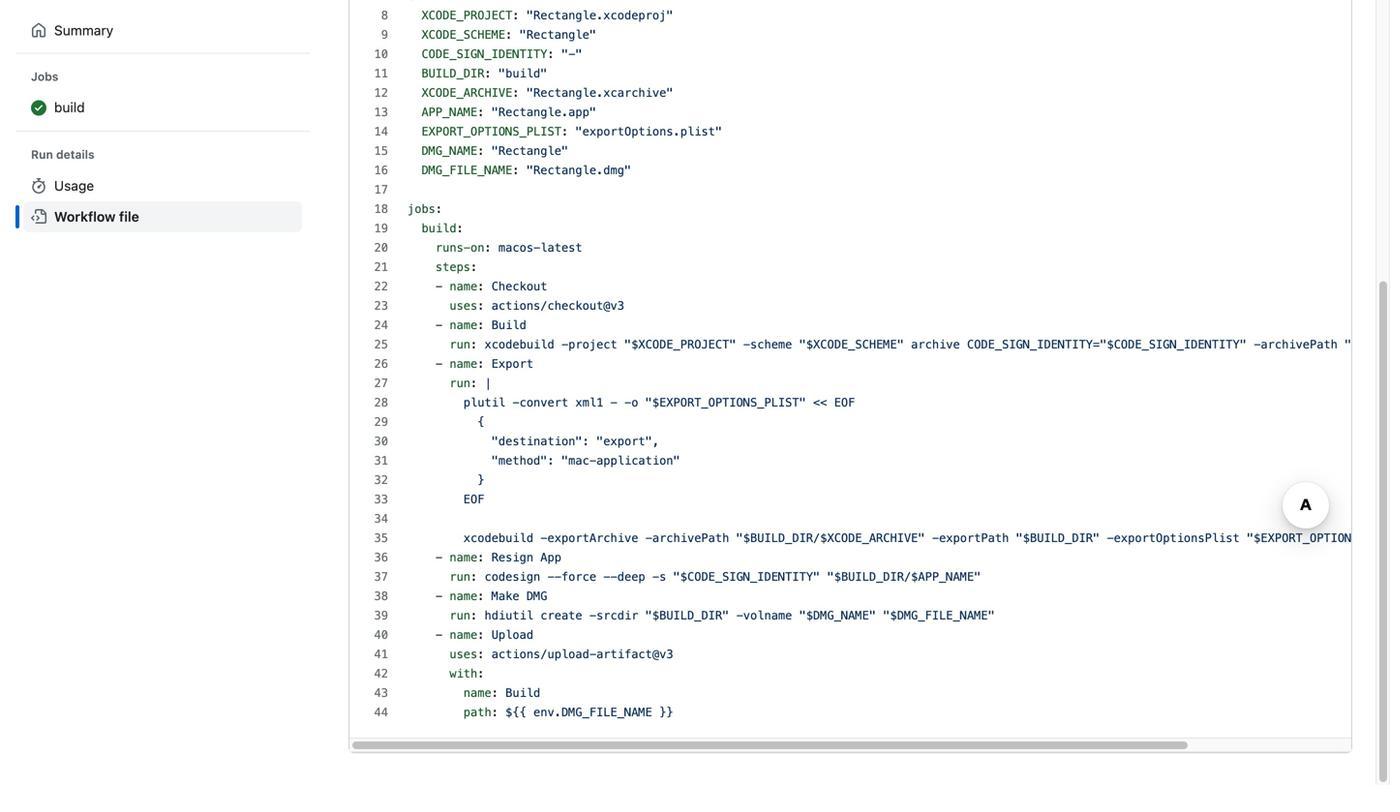 Task type: describe. For each thing, give the bounding box(es) containing it.
checkout
[[491, 280, 547, 293]]

: for run : xcodebuild -project "$xcode_project" -scheme "$xcode_scheme" archive code_sign_identity="$code_sign_identity" -archivepath "$build
[[470, 338, 477, 351]]

: for code_sign_identity : " - "
[[547, 47, 554, 61]]

xcode_project : " rectangle.xcodeproj "
[[422, 8, 673, 22]]

runs-
[[435, 241, 470, 254]]

xcode_project
[[422, 8, 512, 22]]

: for export_options_plist : " exportoptions.plist "
[[561, 125, 568, 138]]

project
[[568, 338, 617, 351]]

make
[[491, 589, 519, 603]]

build link
[[23, 92, 302, 124]]

xcode_archive
[[422, 86, 512, 99]]

rectangle.app
[[498, 105, 589, 119]]

"method":
[[491, 454, 554, 467]]

rectangle.xcarchive
[[533, 86, 666, 99]]

runs-on : macos-latest
[[435, 241, 582, 254]]

archive
[[911, 338, 960, 351]]

: for xcode_project : " rectangle.xcodeproj "
[[512, 8, 519, 22]]

s
[[659, 570, 666, 583]]

run : xcodebuild -project "$xcode_project" -scheme "$xcode_scheme" archive code_sign_identity="$code_sign_identity" -archivepath "$build
[[449, 338, 1390, 351]]

steps :
[[435, 260, 477, 274]]

: for build :
[[456, 221, 463, 235]]

"mac-
[[561, 454, 596, 467]]

build inside the "jobs build"
[[54, 99, 85, 115]]

run for run : xcodebuild -project "$xcode_project" -scheme "$xcode_scheme" archive code_sign_identity="$code_sign_identity" -archivepath "$build
[[449, 338, 470, 351]]

summary
[[54, 22, 113, 38]]

dmg
[[526, 589, 547, 603]]

macos-
[[498, 241, 540, 254]]

0 vertical spatial build
[[505, 67, 540, 80]]

export_options_plist : " exportoptions.plist "
[[422, 125, 722, 138]]

path : ${{ env.dmg_file_name }}
[[463, 705, 673, 719]]

- name : checkout
[[408, 280, 547, 293]]

run details
[[31, 148, 94, 161]]

name for build
[[449, 318, 477, 332]]

scheme
[[750, 338, 792, 351]]

run : hdiutil create -srcdir "$build_dir" -volname "$dmg_name" "$dmg_file_name"
[[449, 609, 995, 622]]

: for uses : actions/checkout@v3
[[477, 299, 484, 312]]

name for upload
[[449, 628, 477, 642]]

- name : make dmg
[[408, 589, 547, 603]]

"$build_dir/$app_name"
[[827, 570, 981, 583]]

xml1
[[575, 396, 603, 409]]

dmg_name
[[422, 144, 477, 158]]

workflow file
[[54, 209, 139, 225]]

actions/upload-
[[491, 647, 596, 661]]

with :
[[449, 667, 484, 680]]

path
[[463, 705, 491, 719]]

1 vertical spatial "$build_dir"
[[645, 609, 729, 622]]

name for export
[[449, 357, 477, 370]]

xcodebuild -exportarchive -archivepath "$build_dir/$xcode_archive" -exportpath "$build_dir" -exportoptionsplist "$export_options_plis
[[408, 531, 1390, 545]]

deep
[[617, 570, 645, 583]]

run for run : hdiutil create -srcdir "$build_dir" -volname "$dmg_name" "$dmg_file_name"
[[449, 609, 470, 622]]

create
[[540, 609, 582, 622]]

name up path
[[463, 686, 491, 700]]

xcode_archive : " rectangle.xcarchive "
[[422, 86, 673, 99]]

code_sign_identity="$code_sign_identity"
[[967, 338, 1247, 351]]

"$export_options_plis
[[1247, 531, 1390, 545]]

dmg_file_name
[[422, 163, 512, 177]]

name for resign app
[[449, 551, 477, 564]]

build_dir
[[422, 67, 484, 80]]

0 vertical spatial build
[[491, 318, 526, 332]]

code_sign_identity
[[422, 47, 547, 61]]

latest
[[540, 241, 582, 254]]

- name : resign app
[[408, 551, 561, 564]]

"destination": "export",
[[408, 434, 659, 448]]

run for run : codesign --force --deep -s "$code_sign_identity" "$build_dir/$app_name"
[[449, 570, 470, 583]]

uses : actions/checkout@v3
[[449, 299, 624, 312]]

0 vertical spatial xcodebuild
[[484, 338, 554, 351]]

exportoptions.plist
[[582, 125, 715, 138]]

0 vertical spatial eof
[[834, 396, 855, 409]]

<<
[[813, 396, 827, 409]]

code_sign_identity : " - "
[[422, 47, 582, 61]]

0 horizontal spatial eof
[[408, 492, 484, 506]]

run
[[31, 148, 53, 161]]

force
[[561, 570, 596, 583]]

0 horizontal spatial archivepath
[[652, 531, 729, 545]]

plutil -convert xml1 - -o "$export_options_plist" << eof
[[408, 396, 855, 409]]

usage link
[[23, 170, 302, 201]]

2 vertical spatial build
[[422, 221, 456, 235]]

"$dmg_name"
[[799, 609, 876, 622]]

jobs
[[408, 202, 435, 216]]

app_name
[[422, 105, 477, 119]]

: for run : |
[[470, 376, 477, 390]]

"$build
[[1345, 338, 1390, 351]]



Task type: vqa. For each thing, say whether or not it's contained in the screenshot.
Clear icon
no



Task type: locate. For each thing, give the bounding box(es) containing it.
0 vertical spatial uses
[[449, 299, 477, 312]]

exportpath
[[939, 531, 1009, 545]]

1 horizontal spatial build
[[422, 221, 456, 235]]

build down code_sign_identity : " - "
[[505, 67, 540, 80]]

1 run from the top
[[449, 338, 470, 351]]

convert
[[519, 396, 568, 409]]

rectangle.xcodeproj
[[533, 8, 666, 22]]

"$export_options_plist"
[[645, 396, 806, 409]]

: for with :
[[477, 667, 484, 680]]

app
[[540, 551, 561, 564]]

: for dmg_name : " rectangle "
[[477, 144, 484, 158]]

- name : export
[[408, 357, 533, 370]]

uses
[[449, 299, 477, 312], [449, 647, 477, 661]]

file
[[119, 209, 139, 225]]

o
[[631, 396, 638, 409]]

codesign
[[484, 570, 540, 583]]

: for dmg_file_name : " rectangle.dmg "
[[512, 163, 519, 177]]

uses : actions/upload-artifact@v3
[[449, 647, 673, 661]]

- name : upload
[[408, 628, 533, 642]]

}
[[408, 473, 484, 487]]

"$build_dir"
[[1016, 531, 1100, 545], [645, 609, 729, 622]]

name down steps :
[[449, 280, 477, 293]]

jobs build
[[31, 69, 85, 115]]

plutil
[[463, 396, 505, 409]]

xcodebuild up - name : resign app
[[463, 531, 533, 545]]

archivepath up "run : codesign --force --deep -s "$code_sign_identity" "$build_dir/$app_name""
[[652, 531, 729, 545]]

build :
[[422, 221, 463, 235]]

artifact@v3
[[596, 647, 673, 661]]

0 vertical spatial archivepath
[[1261, 338, 1338, 351]]

name up - name : upload
[[449, 589, 477, 603]]

- name : build
[[408, 318, 526, 332]]

: for jobs :
[[435, 202, 442, 216]]

:
[[512, 8, 519, 22], [505, 28, 512, 41], [547, 47, 554, 61], [484, 67, 491, 80], [512, 86, 519, 99], [477, 105, 484, 119], [561, 125, 568, 138], [477, 144, 484, 158], [512, 163, 519, 177], [435, 202, 442, 216], [456, 221, 463, 235], [484, 241, 491, 254], [470, 260, 477, 274], [477, 280, 484, 293], [477, 299, 484, 312], [477, 318, 484, 332], [470, 338, 477, 351], [477, 357, 484, 370], [470, 376, 477, 390], [477, 551, 484, 564], [470, 570, 477, 583], [477, 589, 484, 603], [470, 609, 477, 622], [477, 628, 484, 642], [477, 647, 484, 661], [477, 667, 484, 680], [491, 686, 498, 700], [491, 705, 498, 719]]

run down - name : build
[[449, 338, 470, 351]]

hdiutil
[[484, 609, 533, 622]]

run down - name : export
[[449, 376, 470, 390]]

usage
[[54, 178, 94, 194]]

steps
[[435, 260, 470, 274]]

archivepath
[[1261, 338, 1338, 351], [652, 531, 729, 545]]

build down jobs
[[54, 99, 85, 115]]

summary link
[[23, 15, 302, 45]]

-
[[568, 47, 575, 61], [435, 280, 442, 293], [435, 318, 442, 332], [561, 338, 568, 351], [743, 338, 750, 351], [1254, 338, 1261, 351], [435, 357, 442, 370], [512, 396, 519, 409], [610, 396, 617, 409], [624, 396, 631, 409], [540, 531, 547, 545], [645, 531, 652, 545], [932, 531, 939, 545], [1107, 531, 1114, 545], [435, 551, 442, 564], [547, 570, 554, 583], [554, 570, 561, 583], [603, 570, 610, 583], [610, 570, 617, 583], [652, 570, 659, 583], [435, 589, 442, 603], [589, 609, 596, 622], [736, 609, 743, 622], [435, 628, 442, 642]]

xcode_scheme
[[422, 28, 505, 41]]

rectangle.dmg
[[533, 163, 624, 177]]

application"
[[596, 454, 680, 467]]

run
[[449, 338, 470, 351], [449, 376, 470, 390], [449, 570, 470, 583], [449, 609, 470, 622]]

resign
[[491, 551, 533, 564]]

srcdir
[[596, 609, 638, 622]]

0 vertical spatial "$build_dir"
[[1016, 531, 1100, 545]]

workflow
[[54, 209, 116, 225]]

name up '- name : make dmg'
[[449, 551, 477, 564]]

name up run : |
[[449, 357, 477, 370]]

run : codesign --force --deep -s "$code_sign_identity" "$build_dir/$app_name"
[[449, 570, 981, 583]]

export
[[491, 357, 533, 370]]

actions/checkout@v3
[[491, 299, 624, 312]]

name : build
[[463, 686, 540, 700]]

build down "uses : actions/checkout@v3"
[[491, 318, 526, 332]]

|
[[484, 376, 491, 390]]

workflow file link
[[23, 201, 302, 232]]

dmg_name : " rectangle "
[[422, 144, 568, 158]]

2 horizontal spatial build
[[505, 67, 540, 80]]

build
[[505, 67, 540, 80], [54, 99, 85, 115], [422, 221, 456, 235]]

name for make dmg
[[449, 589, 477, 603]]

uses up - name : build
[[449, 299, 477, 312]]

"$build_dir" right the exportpath
[[1016, 531, 1100, 545]]

xcodebuild up export
[[484, 338, 554, 351]]

: for xcode_scheme : " rectangle "
[[505, 28, 512, 41]]

eof
[[834, 396, 855, 409], [408, 492, 484, 506]]

1 vertical spatial eof
[[408, 492, 484, 506]]

exportarchive
[[547, 531, 638, 545]]

"$xcode_scheme"
[[799, 338, 904, 351]]

uses up with
[[449, 647, 477, 661]]

jobs :
[[408, 202, 442, 216]]

exportoptionsplist
[[1114, 531, 1240, 545]]

0 horizontal spatial build
[[54, 99, 85, 115]]

1 vertical spatial xcodebuild
[[463, 531, 533, 545]]

upload
[[491, 628, 533, 642]]

run : |
[[449, 376, 491, 390]]

run for run : |
[[449, 376, 470, 390]]

rectangle for xcode_scheme : " rectangle "
[[526, 28, 589, 41]]

uses for uses : actions/checkout@v3
[[449, 299, 477, 312]]

1 uses from the top
[[449, 299, 477, 312]]

volname
[[743, 609, 792, 622]]

run up - name : upload
[[449, 609, 470, 622]]

"$xcode_project"
[[624, 338, 736, 351]]

"$build_dir/$xcode_archive"
[[736, 531, 925, 545]]

"export",
[[596, 434, 659, 448]]

: for build_dir : " build "
[[484, 67, 491, 80]]

dmg_file_name : " rectangle.dmg "
[[422, 163, 631, 177]]

uses for uses : actions/upload-artifact@v3
[[449, 647, 477, 661]]

: for steps :
[[470, 260, 477, 274]]

{
[[408, 415, 484, 429]]

: for run : hdiutil create -srcdir "$build_dir" -volname "$dmg_name" "$dmg_file_name"
[[470, 609, 477, 622]]

name up with
[[449, 628, 477, 642]]

rectangle down xcode_project : " rectangle.xcodeproj "
[[526, 28, 589, 41]]

"
[[526, 8, 533, 22], [666, 8, 673, 22], [519, 28, 526, 41], [589, 28, 596, 41], [561, 47, 568, 61], [575, 47, 582, 61], [498, 67, 505, 80], [540, 67, 547, 80], [526, 86, 533, 99], [666, 86, 673, 99], [491, 105, 498, 119], [589, 105, 596, 119], [575, 125, 582, 138], [715, 125, 722, 138], [491, 144, 498, 158], [561, 144, 568, 158], [526, 163, 533, 177], [624, 163, 631, 177]]

run up '- name : make dmg'
[[449, 570, 470, 583]]

1 vertical spatial build
[[505, 686, 540, 700]]

1 horizontal spatial "$build_dir"
[[1016, 531, 1100, 545]]

rectangle for dmg_name : " rectangle "
[[498, 144, 561, 158]]

env.dmg_file_name
[[533, 705, 652, 719]]

0 vertical spatial rectangle
[[526, 28, 589, 41]]

"$code_sign_identity"
[[673, 570, 820, 583]]

"destination":
[[491, 434, 589, 448]]

on
[[470, 241, 484, 254]]

eof right <<
[[834, 396, 855, 409]]

jobs
[[31, 69, 58, 83]]

build up "runs-"
[[422, 221, 456, 235]]

"$build_dir" down s
[[645, 609, 729, 622]]

: for app_name : " rectangle.app "
[[477, 105, 484, 119]]

: for path : ${{ env.dmg_file_name }}
[[491, 705, 498, 719]]

with
[[449, 667, 477, 680]]

0 horizontal spatial "$build_dir"
[[645, 609, 729, 622]]

archivepath left ""$build"
[[1261, 338, 1338, 351]]

1 vertical spatial build
[[54, 99, 85, 115]]

"method": "mac-application"
[[408, 454, 680, 467]]

xcode_scheme : " rectangle "
[[422, 28, 596, 41]]

eof down }
[[408, 492, 484, 506]]

1 vertical spatial rectangle
[[498, 144, 561, 158]]

2 run from the top
[[449, 376, 470, 390]]

: for xcode_archive : " rectangle.xcarchive "
[[512, 86, 519, 99]]

}}
[[659, 705, 673, 719]]

1 vertical spatial uses
[[449, 647, 477, 661]]

app_name : " rectangle.app "
[[422, 105, 596, 119]]

build up the ${{
[[505, 686, 540, 700]]

name up - name : export
[[449, 318, 477, 332]]

: for uses : actions/upload-artifact@v3
[[477, 647, 484, 661]]

1 vertical spatial archivepath
[[652, 531, 729, 545]]

export_options_plist
[[422, 125, 561, 138]]

1 horizontal spatial archivepath
[[1261, 338, 1338, 351]]

run details list
[[23, 170, 302, 232]]

: for run : codesign --force --deep -s "$code_sign_identity" "$build_dir/$app_name"
[[470, 570, 477, 583]]

3 run from the top
[[449, 570, 470, 583]]

"$dmg_file_name"
[[883, 609, 995, 622]]

name for checkout
[[449, 280, 477, 293]]

name
[[449, 280, 477, 293], [449, 318, 477, 332], [449, 357, 477, 370], [449, 551, 477, 564], [449, 589, 477, 603], [449, 628, 477, 642], [463, 686, 491, 700]]

: for name : build
[[491, 686, 498, 700]]

2 uses from the top
[[449, 647, 477, 661]]

rectangle up dmg_file_name : " rectangle.dmg "
[[498, 144, 561, 158]]

4 run from the top
[[449, 609, 470, 622]]

build_dir : " build "
[[422, 67, 547, 80]]

rectangle
[[526, 28, 589, 41], [498, 144, 561, 158]]

1 horizontal spatial eof
[[834, 396, 855, 409]]



